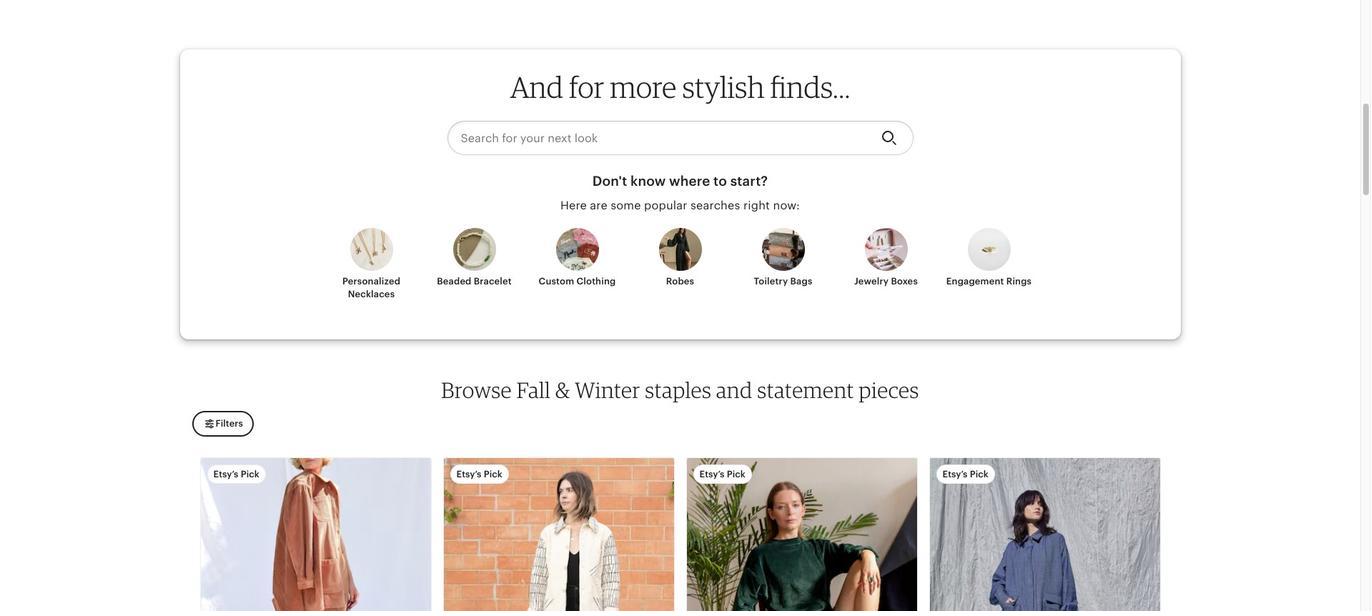 Task type: describe. For each thing, give the bounding box(es) containing it.
some
[[611, 199, 641, 212]]

etsy's for oversized denim jacket / women's jeans jacket / blue jacket / cotton jacket / shirt type jacket / overshirt / cargo jacket /  designer top image
[[943, 469, 968, 480]]

toiletry
[[754, 276, 788, 287]]

jewelry boxes
[[854, 276, 918, 287]]

oversized denim jacket / women's jeans jacket / blue jacket / cotton jacket / shirt type jacket / overshirt / cargo jacket /  designer top image
[[930, 458, 1160, 611]]

custom clothing
[[539, 276, 616, 287]]

etsy's pick for 3rd etsy's pick link from the left
[[700, 469, 746, 480]]

necklaces
[[348, 289, 395, 300]]

don't
[[593, 174, 627, 189]]

beaded bracelet link
[[432, 228, 517, 299]]

stylish
[[682, 69, 765, 105]]

jewelry boxes link
[[843, 228, 929, 299]]

searches
[[691, 199, 740, 212]]

and for more stylish finds…
[[510, 69, 850, 105]]

&
[[555, 377, 570, 403]]

toiletry bags
[[754, 276, 813, 287]]

personalized necklaces link
[[329, 228, 414, 301]]

know
[[631, 174, 666, 189]]

robes link
[[637, 228, 723, 299]]

etsy's pick for 1st etsy's pick link from left
[[213, 469, 259, 480]]

personalized necklaces
[[342, 276, 400, 300]]

popular
[[644, 199, 688, 212]]

right
[[744, 199, 770, 212]]

etsy's for wide wale cord suit • offon clothing image
[[213, 469, 239, 480]]

jewelry
[[854, 276, 889, 287]]

winter
[[575, 377, 640, 403]]

comfy organic cotton velvet jumper | handmade oversized pullover | minimalist long sleeve sweater | bottle green blouse | soft velour top image
[[687, 458, 917, 611]]

statement
[[757, 377, 854, 403]]

etsy's for southwest star chore coat - ready to ship image
[[457, 469, 482, 480]]

toiletry bags link
[[740, 228, 826, 299]]

Search for your next look text field
[[447, 121, 870, 155]]

custom clothing link
[[534, 228, 620, 299]]

here are some popular searches right now:
[[561, 199, 800, 212]]

now:
[[773, 199, 800, 212]]

fall
[[517, 377, 551, 403]]

2 etsy's pick link from the left
[[444, 458, 674, 611]]

engagement rings link
[[946, 228, 1032, 299]]

etsy's for comfy organic cotton velvet jumper | handmade oversized pullover | minimalist long sleeve sweater | bottle green blouse | soft velour top image
[[700, 469, 725, 480]]

filters
[[216, 418, 243, 429]]



Task type: vqa. For each thing, say whether or not it's contained in the screenshot.
Custom Clothing
yes



Task type: locate. For each thing, give the bounding box(es) containing it.
beaded
[[437, 276, 472, 287]]

browse
[[441, 377, 512, 403]]

more
[[610, 69, 677, 105]]

where
[[669, 174, 710, 189]]

etsy's pick
[[213, 469, 259, 480], [457, 469, 503, 480], [700, 469, 746, 480], [943, 469, 989, 480]]

and
[[510, 69, 563, 105]]

wide wale cord suit • offon clothing image
[[201, 458, 431, 611]]

staples
[[645, 377, 712, 403]]

4 etsy's from the left
[[943, 469, 968, 480]]

1 etsy's pick from the left
[[213, 469, 259, 480]]

1 etsy's pick link from the left
[[201, 458, 431, 611]]

None search field
[[447, 121, 913, 155]]

southwest star chore coat - ready to ship image
[[444, 458, 674, 611]]

clothing
[[577, 276, 616, 287]]

start?
[[731, 174, 768, 189]]

are
[[590, 199, 608, 212]]

boxes
[[891, 276, 918, 287]]

pick
[[241, 469, 259, 480], [484, 469, 503, 480], [727, 469, 746, 480], [970, 469, 989, 480]]

rings
[[1007, 276, 1032, 287]]

to
[[714, 174, 727, 189]]

bags
[[790, 276, 813, 287]]

engagement
[[947, 276, 1004, 287]]

2 etsy's pick from the left
[[457, 469, 503, 480]]

robes
[[666, 276, 694, 287]]

pick for southwest star chore coat - ready to ship image
[[484, 469, 503, 480]]

etsy's pick link
[[201, 458, 431, 611], [444, 458, 674, 611], [687, 458, 917, 611], [930, 458, 1160, 611]]

for
[[569, 69, 604, 105]]

2 etsy's from the left
[[457, 469, 482, 480]]

pick for comfy organic cotton velvet jumper | handmade oversized pullover | minimalist long sleeve sweater | bottle green blouse | soft velour top image
[[727, 469, 746, 480]]

filters button
[[192, 411, 254, 437]]

3 etsy's from the left
[[700, 469, 725, 480]]

and
[[716, 377, 753, 403]]

pick for oversized denim jacket / women's jeans jacket / blue jacket / cotton jacket / shirt type jacket / overshirt / cargo jacket /  designer top image
[[970, 469, 989, 480]]

4 etsy's pick from the left
[[943, 469, 989, 480]]

3 etsy's pick link from the left
[[687, 458, 917, 611]]

1 pick from the left
[[241, 469, 259, 480]]

finds…
[[770, 69, 850, 105]]

etsy's pick for third etsy's pick link from right
[[457, 469, 503, 480]]

3 pick from the left
[[727, 469, 746, 480]]

4 pick from the left
[[970, 469, 989, 480]]

etsy's
[[213, 469, 239, 480], [457, 469, 482, 480], [700, 469, 725, 480], [943, 469, 968, 480]]

3 etsy's pick from the left
[[700, 469, 746, 480]]

etsy's pick for first etsy's pick link from right
[[943, 469, 989, 480]]

bracelet
[[474, 276, 512, 287]]

engagement rings
[[947, 276, 1032, 287]]

here
[[561, 199, 587, 212]]

don't know where to start?
[[593, 174, 768, 189]]

custom
[[539, 276, 574, 287]]

personalized
[[342, 276, 400, 287]]

browse fall & winter staples and statement pieces
[[441, 377, 919, 403]]

beaded bracelet
[[437, 276, 512, 287]]

1 etsy's from the left
[[213, 469, 239, 480]]

pieces
[[859, 377, 919, 403]]

2 pick from the left
[[484, 469, 503, 480]]

4 etsy's pick link from the left
[[930, 458, 1160, 611]]

pick for wide wale cord suit • offon clothing image
[[241, 469, 259, 480]]



